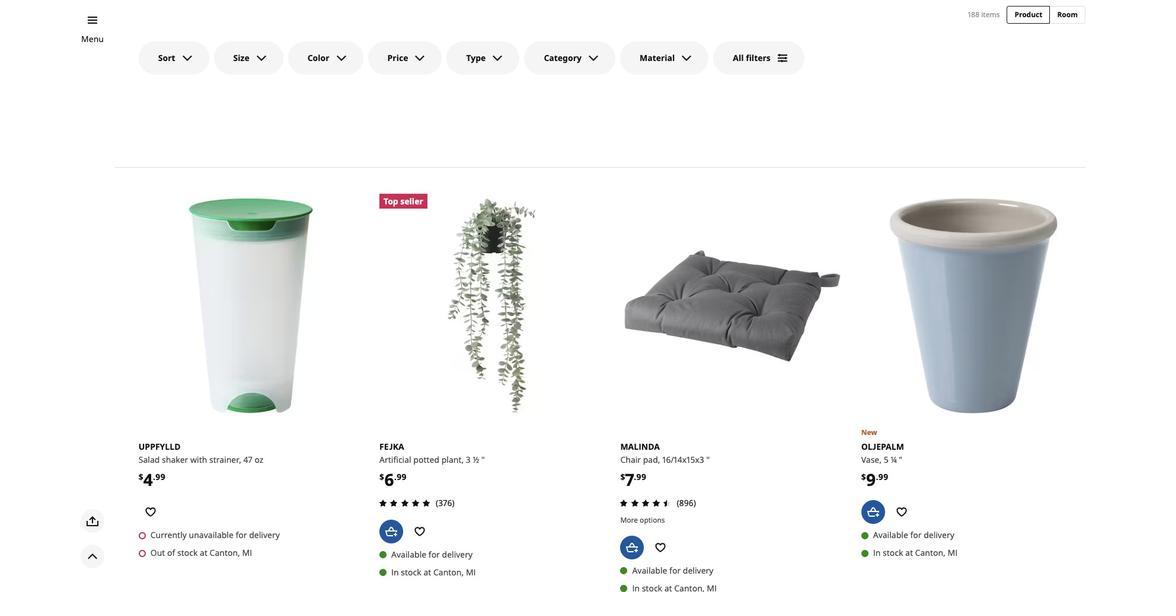Task type: describe. For each thing, give the bounding box(es) containing it.
currently
[[150, 530, 187, 541]]

material
[[640, 52, 675, 63]]

uppfylld salad shaker with strainer, 47 oz $ 4 . 99
[[139, 441, 263, 491]]

99 inside uppfylld salad shaker with strainer, 47 oz $ 4 . 99
[[155, 471, 165, 483]]

items
[[981, 9, 1000, 19]]

$ inside new oljepalm vase, 5 ¼ " $ 9 . 99
[[861, 471, 866, 483]]

all filters button
[[713, 41, 804, 75]]

room button
[[1050, 6, 1085, 24]]

$ inside uppfylld salad shaker with strainer, 47 oz $ 4 . 99
[[139, 471, 143, 483]]

6
[[384, 468, 394, 491]]

" inside fejka artificial potted plant, 3 ½ " $ 6 . 99
[[481, 454, 485, 466]]

top seller link
[[379, 194, 604, 418]]

plant,
[[441, 454, 464, 466]]

add to bag, oljepalm, vase image
[[861, 501, 885, 524]]

room
[[1057, 9, 1078, 20]]

3
[[466, 454, 471, 466]]

. inside fejka artificial potted plant, 3 ½ " $ 6 . 99
[[394, 471, 397, 483]]

filters
[[746, 52, 771, 63]]

delivery for 'add to bag, oljepalm, vase' image
[[924, 530, 954, 541]]

all
[[733, 52, 744, 63]]

menu
[[81, 33, 104, 44]]

review: 4.4 out of 5 stars. total reviews: 896 image
[[617, 496, 674, 510]]

available for bottom the add to bag, fejka, artificial potted plant image's save to favorites, fejka, artificial potted plant image
[[391, 549, 426, 560]]

all filters
[[733, 52, 771, 63]]

unavailable
[[189, 530, 234, 541]]

uppfylld salad shaker with strainer, bright green/clear, 47 oz image
[[139, 194, 363, 418]]

color button
[[288, 41, 363, 75]]

1 vertical spatial add to bag, fejka, artificial potted plant image
[[379, 520, 403, 543]]

with
[[190, 454, 207, 466]]

options
[[640, 515, 665, 525]]

product
[[1015, 9, 1042, 20]]

size button
[[214, 41, 283, 75]]

oz
[[255, 454, 263, 466]]

available for save to favorites, oljepalm, vase icon
[[873, 530, 908, 541]]

½
[[473, 454, 479, 466]]

fejka
[[379, 441, 404, 453]]

malinda chair pad, gray, 16/14x15x3 " image
[[620, 194, 845, 418]]

material button
[[620, 41, 709, 75]]

save to favorites, fejka, artificial potted plant image for bottom the add to bag, fejka, artificial potted plant image
[[408, 520, 432, 543]]

delivery for add to bag, malinda, chair pad 'image'
[[683, 565, 713, 576]]

new oljepalm vase, 5 ¼ " $ 9 . 99
[[861, 428, 904, 491]]

47
[[243, 454, 252, 466]]

5
[[884, 454, 888, 466]]

more
[[620, 515, 638, 525]]

fejka artificial potted plant, indoor/outdoor hanging/eucalyptus, 3 ½ " image
[[379, 194, 604, 418]]

9
[[866, 468, 876, 491]]

oljepalm vase, blue, 5 ¼ " image
[[861, 194, 1085, 418]]

. inside new oljepalm vase, 5 ¼ " $ 9 . 99
[[876, 471, 878, 483]]

new
[[861, 428, 877, 438]]

¼
[[891, 454, 897, 466]]

product button
[[1007, 6, 1050, 24]]

uppfylld
[[139, 441, 181, 452]]

type
[[466, 52, 486, 63]]



Task type: vqa. For each thing, say whether or not it's contained in the screenshot.
Category Button
yes



Task type: locate. For each thing, give the bounding box(es) containing it.
$ down chair
[[620, 471, 625, 483]]

3 " from the left
[[899, 454, 902, 466]]

fejka artificial potted plant, 3 ½ " $ 6 . 99
[[379, 441, 485, 491]]

$ down 'vase,'
[[861, 471, 866, 483]]

99 right 9
[[878, 471, 888, 483]]

2 99 from the left
[[397, 471, 407, 483]]

out
[[150, 547, 165, 559]]

(896)
[[677, 497, 696, 508]]

1 vertical spatial save to favorites, fejka, artificial potted plant image
[[408, 520, 432, 543]]

(376)
[[436, 497, 454, 508]]

99 inside malinda chair pad, 16/14x15x3 " $ 7 . 99
[[636, 471, 646, 483]]

sort
[[158, 52, 175, 63]]

chair
[[620, 454, 641, 466]]

top
[[384, 195, 398, 207]]

for
[[669, 54, 681, 65], [236, 530, 247, 541], [910, 530, 922, 541], [429, 549, 440, 560], [669, 565, 681, 576]]

in stock at canton, mi
[[150, 28, 235, 40], [391, 28, 476, 40], [632, 71, 717, 83], [873, 547, 958, 559], [391, 567, 476, 578]]

of
[[167, 547, 175, 559]]

99 inside fejka artificial potted plant, 3 ½ " $ 6 . 99
[[397, 471, 407, 483]]

canton,
[[192, 28, 223, 40], [433, 28, 464, 40], [674, 71, 705, 83], [210, 547, 240, 559], [915, 547, 946, 559], [433, 567, 464, 578]]

strainer,
[[209, 454, 241, 466]]

" right ½
[[481, 454, 485, 466]]

type button
[[447, 41, 520, 75]]

for for 'add to bag, oljepalm, vase' image
[[910, 530, 922, 541]]

188 items
[[968, 9, 1000, 19]]

. inside malinda chair pad, 16/14x15x3 " $ 7 . 99
[[634, 471, 636, 483]]

7
[[625, 468, 634, 491]]

0 horizontal spatial add to bag, fejka, artificial potted plant image
[[379, 520, 403, 543]]

" right '16/14x15x3'
[[706, 454, 710, 466]]

sort button
[[139, 41, 209, 75]]

"
[[481, 454, 485, 466], [706, 454, 710, 466], [899, 454, 902, 466]]

pad,
[[643, 454, 660, 466]]

stock
[[160, 28, 181, 40], [401, 28, 421, 40], [642, 71, 662, 83], [177, 547, 198, 559], [883, 547, 903, 559], [401, 567, 421, 578]]

4 99 from the left
[[878, 471, 888, 483]]

2 $ from the left
[[379, 471, 384, 483]]

4 . from the left
[[876, 471, 878, 483]]

2 horizontal spatial "
[[899, 454, 902, 466]]

available for delivery
[[632, 54, 713, 65], [873, 530, 954, 541], [391, 549, 473, 560], [632, 565, 713, 576]]

$ down artificial
[[379, 471, 384, 483]]

99 right the 6
[[397, 471, 407, 483]]

mi
[[225, 28, 235, 40], [466, 28, 476, 40], [707, 71, 717, 83], [242, 547, 252, 559], [948, 547, 958, 559], [466, 567, 476, 578]]

. inside uppfylld salad shaker with strainer, 47 oz $ 4 . 99
[[153, 471, 155, 483]]

salad
[[139, 454, 160, 466]]

99
[[155, 471, 165, 483], [397, 471, 407, 483], [636, 471, 646, 483], [878, 471, 888, 483]]

add to bag, malinda, chair pad image
[[620, 536, 644, 559]]

save to favorites, fejka, artificial potted plant image for topmost the add to bag, fejka, artificial potted plant image
[[649, 25, 673, 48]]

shaker
[[162, 454, 188, 466]]

2 . from the left
[[394, 471, 397, 483]]

save to favorites, malinda, chair pad image
[[649, 536, 673, 559]]

1 horizontal spatial add to bag, fejka, artificial potted plant image
[[620, 25, 644, 48]]

add to bag, fejka, artificial potted plant image
[[620, 25, 644, 48], [379, 520, 403, 543]]

2 " from the left
[[706, 454, 710, 466]]

1 99 from the left
[[155, 471, 165, 483]]

more options
[[620, 515, 665, 525]]

99 right 4
[[155, 471, 165, 483]]

. down chair
[[634, 471, 636, 483]]

1 horizontal spatial save to favorites, fejka, artificial potted plant image
[[649, 25, 673, 48]]

. down artificial
[[394, 471, 397, 483]]

. down 'vase,'
[[876, 471, 878, 483]]

$ inside malinda chair pad, 16/14x15x3 " $ 7 . 99
[[620, 471, 625, 483]]

$
[[139, 471, 143, 483], [379, 471, 384, 483], [620, 471, 625, 483], [861, 471, 866, 483]]

menu button
[[81, 33, 104, 46]]

. down salad
[[153, 471, 155, 483]]

.
[[153, 471, 155, 483], [394, 471, 397, 483], [634, 471, 636, 483], [876, 471, 878, 483]]

1 . from the left
[[153, 471, 155, 483]]

available
[[632, 54, 667, 65], [873, 530, 908, 541], [391, 549, 426, 560], [632, 565, 667, 576]]

price
[[387, 52, 408, 63]]

out of stock at canton, mi
[[150, 547, 252, 559]]

size
[[233, 52, 249, 63]]

save to favorites, uppfylld, salad shaker with strainer image
[[139, 501, 162, 524]]

available for save to favorites, malinda, chair pad image
[[632, 565, 667, 576]]

1 horizontal spatial "
[[706, 454, 710, 466]]

3 99 from the left
[[636, 471, 646, 483]]

4
[[143, 468, 153, 491]]

0 horizontal spatial "
[[481, 454, 485, 466]]

top seller
[[384, 195, 423, 207]]

1 " from the left
[[481, 454, 485, 466]]

0 horizontal spatial save to favorites, fejka, artificial potted plant image
[[408, 520, 432, 543]]

" inside malinda chair pad, 16/14x15x3 " $ 7 . 99
[[706, 454, 710, 466]]

99 right 7
[[636, 471, 646, 483]]

in
[[150, 28, 158, 40], [391, 28, 399, 40], [632, 71, 640, 83], [873, 547, 881, 559], [391, 567, 399, 578]]

color
[[307, 52, 329, 63]]

3 $ from the left
[[620, 471, 625, 483]]

seller
[[400, 195, 423, 207]]

at
[[183, 28, 190, 40], [424, 28, 431, 40], [664, 71, 672, 83], [200, 547, 207, 559], [905, 547, 913, 559], [424, 567, 431, 578]]

category button
[[524, 41, 615, 75]]

oljepalm
[[861, 441, 904, 453]]

currently unavailable for delivery
[[150, 530, 280, 541]]

" right ¼
[[899, 454, 902, 466]]

artificial
[[379, 454, 411, 466]]

3 . from the left
[[634, 471, 636, 483]]

1 $ from the left
[[139, 471, 143, 483]]

malinda
[[620, 441, 660, 453]]

$ inside fejka artificial potted plant, 3 ½ " $ 6 . 99
[[379, 471, 384, 483]]

delivery for bottom the add to bag, fejka, artificial potted plant image
[[442, 549, 473, 560]]

0 vertical spatial save to favorites, fejka, artificial potted plant image
[[649, 25, 673, 48]]

" inside new oljepalm vase, 5 ¼ " $ 9 . 99
[[899, 454, 902, 466]]

potted
[[413, 454, 439, 466]]

save to favorites, fejka, artificial potted plant image up material
[[649, 25, 673, 48]]

4 $ from the left
[[861, 471, 866, 483]]

for for bottom the add to bag, fejka, artificial potted plant image
[[429, 549, 440, 560]]

delivery
[[683, 54, 713, 65], [249, 530, 280, 541], [924, 530, 954, 541], [442, 549, 473, 560], [683, 565, 713, 576]]

save to favorites, fejka, artificial potted plant image
[[649, 25, 673, 48], [408, 520, 432, 543]]

0 vertical spatial add to bag, fejka, artificial potted plant image
[[620, 25, 644, 48]]

category
[[544, 52, 582, 63]]

for for add to bag, malinda, chair pad 'image'
[[669, 565, 681, 576]]

malinda chair pad, 16/14x15x3 " $ 7 . 99
[[620, 441, 710, 491]]

16/14x15x3
[[662, 454, 704, 466]]

188
[[968, 9, 979, 19]]

save to favorites, fejka, artificial potted plant image down the review: 4.8 out of 5 stars. total reviews: 376 image
[[408, 520, 432, 543]]

vase,
[[861, 454, 882, 466]]

review: 4.8 out of 5 stars. total reviews: 376 image
[[376, 496, 433, 510]]

price button
[[368, 41, 442, 75]]

add to bag, fejka, artificial potted plant image up material
[[620, 25, 644, 48]]

$ down salad
[[139, 471, 143, 483]]

99 inside new oljepalm vase, 5 ¼ " $ 9 . 99
[[878, 471, 888, 483]]

save to favorites, oljepalm, vase image
[[890, 501, 913, 524]]

add to bag, fejka, artificial potted plant image down the review: 4.8 out of 5 stars. total reviews: 376 image
[[379, 520, 403, 543]]



